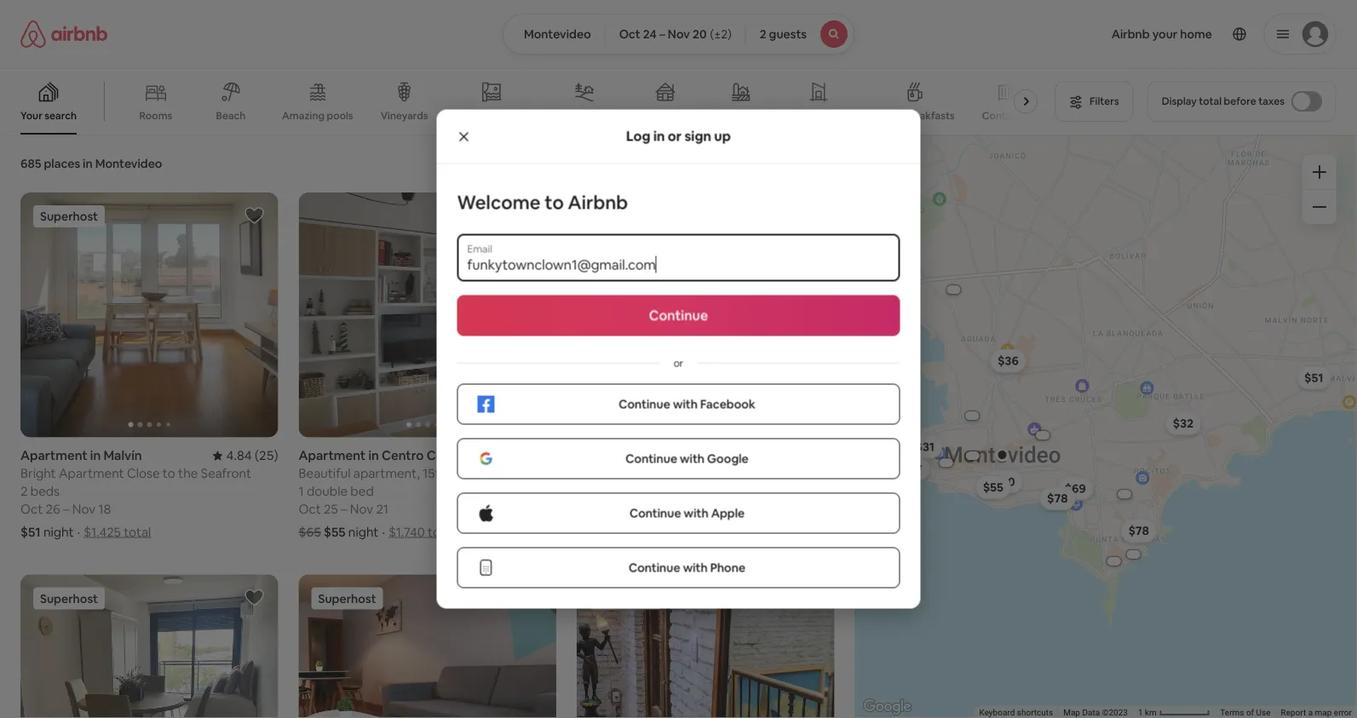 Task type: vqa. For each thing, say whether or not it's contained in the screenshot.
second the Th from right
no



Task type: locate. For each thing, give the bounding box(es) containing it.
with for phone
[[683, 560, 708, 576]]

nov up $2,439
[[628, 501, 652, 518]]

26
[[46, 501, 60, 518]]

your search
[[20, 109, 77, 122]]

2 21 from the left
[[654, 501, 667, 518]]

0 horizontal spatial $78
[[577, 524, 599, 541]]

$31 button
[[908, 435, 943, 459]]

$51 inside apartment in malvín bright apartment close to the seafront 2 beds oct 26 – nov 18 $51 night · $1,425 total
[[20, 524, 41, 541]]

nov inside 1 double bed oct 25 – nov 21 $65 $55 night · $1,740 total
[[350, 501, 373, 518]]

21 inside 1 double bed oct 25 – nov 21 $65 $55 night · $1,740 total
[[376, 501, 389, 518]]

apartment up bright
[[20, 447, 88, 464]]

bed
[[351, 483, 374, 500]]

2 horizontal spatial 2
[[760, 26, 767, 42]]

in inside dialog
[[654, 127, 665, 145]]

a
[[1309, 708, 1314, 718]]

0 horizontal spatial beds
[[30, 483, 60, 500]]

1 left double
[[299, 483, 304, 500]]

apartment
[[693, 465, 756, 482]]

· inside 1 double bed oct 25 – nov 21 $65 $55 night · $1,740 total
[[382, 524, 385, 541]]

terms of use link
[[1221, 708, 1271, 718]]

$69 button
[[1058, 477, 1094, 501]]

– down ocean
[[619, 501, 626, 518]]

continue inside continue with facebook button
[[619, 397, 671, 412]]

$36 button
[[991, 349, 1027, 373]]

$55 inside "$55 $78"
[[984, 480, 1004, 495]]

1 km button
[[1134, 707, 1216, 718]]

group
[[0, 68, 1045, 135], [20, 193, 278, 438], [299, 193, 557, 438], [577, 193, 835, 438], [20, 575, 278, 718], [299, 575, 557, 718], [577, 575, 835, 718]]

$1,740
[[389, 524, 425, 541]]

map
[[1064, 708, 1081, 718]]

$32 button
[[1166, 412, 1202, 436]]

1 horizontal spatial 21
[[654, 501, 667, 518]]

beds down bright
[[30, 483, 60, 500]]

apartment up elegant
[[577, 447, 644, 464]]

1
[[299, 483, 304, 500], [1139, 708, 1143, 718]]

25
[[324, 501, 338, 518], [602, 501, 616, 518]]

None search field
[[503, 14, 855, 55]]

1 25 from the left
[[324, 501, 338, 518]]

0 vertical spatial $51
[[1305, 370, 1324, 385]]

oct inside 1 double bed oct 25 – nov 21 $65 $55 night · $1,740 total
[[299, 501, 321, 518]]

with up $2,439 total button
[[684, 506, 709, 521]]

amazing for amazing views
[[456, 109, 498, 122]]

night down 26
[[43, 524, 74, 541]]

· left $2,439
[[636, 524, 639, 541]]

$1,425
[[84, 524, 121, 541]]

2 beds from the left
[[587, 483, 616, 500]]

in up ocean
[[647, 447, 657, 464]]

with inside continue with apple button
[[684, 506, 709, 521]]

night down bed
[[348, 524, 379, 541]]

0 horizontal spatial 1
[[299, 483, 304, 500]]

continue with phone button
[[457, 548, 900, 588]]

1 double bed oct 25 – nov 21 $65 $55 night · $1,740 total
[[299, 483, 455, 541]]

0 horizontal spatial $51
[[20, 524, 41, 541]]

· inside apartment in malvín bright apartment close to the seafront 2 beds oct 26 – nov 18 $51 night · $1,425 total
[[77, 524, 80, 541]]

– inside apartment in malvín bright apartment close to the seafront 2 beds oct 26 – nov 18 $51 night · $1,425 total
[[63, 501, 69, 518]]

view
[[663, 465, 690, 482]]

total left "before"
[[1199, 95, 1222, 108]]

(25)
[[255, 447, 278, 464]]

beds
[[30, 483, 60, 500], [587, 483, 616, 500]]

0 vertical spatial 1
[[299, 483, 304, 500]]

tiny homes
[[792, 109, 846, 122]]

oct up the $65
[[299, 501, 321, 518]]

report a map error
[[1281, 708, 1353, 718]]

1 inside 1 double bed oct 25 – nov 21 $65 $55 night · $1,740 total
[[299, 483, 304, 500]]

2 left guests
[[760, 26, 767, 42]]

Email email field
[[467, 256, 890, 273]]

2
[[760, 26, 767, 42], [20, 483, 28, 500], [577, 483, 584, 500]]

nov left 20
[[668, 26, 690, 42]]

with inside "continue with google" button
[[680, 451, 705, 467]]

– down double
[[341, 501, 347, 518]]

places
[[44, 156, 80, 171]]

1 horizontal spatial night
[[348, 524, 379, 541]]

zoom in image
[[1313, 165, 1327, 179]]

amazing left views at top left
[[456, 109, 498, 122]]

0 horizontal spatial 25
[[324, 501, 338, 518]]

countryside
[[555, 109, 614, 122]]

oct left 26
[[20, 501, 43, 518]]

in inside apartment in malvín bright apartment close to the seafront 2 beds oct 26 – nov 18 $51 night · $1,425 total
[[90, 447, 101, 464]]

25 down elegant
[[602, 501, 616, 518]]

21 up $2,439
[[654, 501, 667, 518]]

google image
[[860, 696, 916, 718]]

continue for continue with apple
[[630, 506, 681, 521]]

$2,439 total button
[[642, 524, 712, 541]]

beds inside apartment in parque rodó elegant ocean view apartment 2 beds oct 25 – nov 21 $78 night · $2,439 total
[[587, 483, 616, 500]]

3 · from the left
[[636, 524, 639, 541]]

– right 26
[[63, 501, 69, 518]]

1 horizontal spatial $51
[[1305, 370, 1324, 385]]

oct left 24 in the top of the page
[[619, 26, 641, 42]]

none search field containing montevideo
[[503, 14, 855, 55]]

amazing left pools
[[282, 109, 325, 122]]

apartment inside apartment in parque rodó elegant ocean view apartment 2 beds oct 25 – nov 21 $78 night · $2,439 total
[[577, 447, 644, 464]]

· left $1,425
[[77, 524, 80, 541]]

0 horizontal spatial 2
[[20, 483, 28, 500]]

in
[[654, 127, 665, 145], [83, 156, 93, 171], [90, 447, 101, 464], [647, 447, 657, 464]]

– inside 1 double bed oct 25 – nov 21 $65 $55 night · $1,740 total
[[341, 501, 347, 518]]

1 vertical spatial $51
[[20, 524, 41, 541]]

21 up $1,740
[[376, 501, 389, 518]]

$78 inside "$55 $78"
[[1048, 491, 1069, 506]]

0 horizontal spatial night
[[43, 524, 74, 541]]

25 down double
[[324, 501, 338, 518]]

1 vertical spatial 1
[[1139, 708, 1143, 718]]

0 vertical spatial montevideo
[[524, 26, 591, 42]]

continue inside continue with phone button
[[629, 560, 681, 576]]

bed & breakfasts
[[874, 109, 955, 122]]

21 inside apartment in parque rodó elegant ocean view apartment 2 beds oct 25 – nov 21 $78 night · $2,439 total
[[654, 501, 667, 518]]

beds down elegant
[[587, 483, 616, 500]]

continue with phone
[[629, 560, 746, 576]]

1 horizontal spatial 25
[[602, 501, 616, 518]]

$67 $69
[[902, 462, 1087, 496]]

0 horizontal spatial to
[[163, 465, 175, 482]]

vineyards
[[381, 109, 428, 122]]

in for log in or sign up
[[654, 127, 665, 145]]

or up continue with facebook button
[[674, 357, 684, 370]]

add to wishlist: apartment in parque batlle - villa dolores image
[[244, 588, 265, 608]]

2 25 from the left
[[602, 501, 616, 518]]

montevideo inside button
[[524, 26, 591, 42]]

to right add to wishlist: apartment in centro comunal zonal 1 icon
[[545, 190, 564, 214]]

seafront
[[201, 465, 252, 482]]

1 vertical spatial $55
[[324, 524, 346, 541]]

total right $1,740
[[428, 524, 455, 541]]

1 21 from the left
[[376, 501, 389, 518]]

apartment for elegant
[[577, 447, 644, 464]]

©2023
[[1103, 708, 1128, 718]]

with left phone
[[683, 560, 708, 576]]

1 horizontal spatial 2
[[577, 483, 584, 500]]

0 horizontal spatial amazing
[[282, 109, 325, 122]]

total down continue with apple
[[685, 524, 712, 541]]

1 · from the left
[[77, 524, 80, 541]]

0 horizontal spatial $55
[[324, 524, 346, 541]]

with left rodó
[[680, 451, 705, 467]]

continue with google
[[626, 451, 749, 467]]

with
[[673, 397, 698, 412], [680, 451, 705, 467], [684, 506, 709, 521], [683, 560, 708, 576]]

facebook
[[701, 397, 756, 412]]

total right $1,425
[[124, 524, 151, 541]]

0 vertical spatial or
[[668, 127, 682, 145]]

nov left 18
[[72, 501, 96, 518]]

in inside apartment in parque rodó elegant ocean view apartment 2 beds oct 25 – nov 21 $78 night · $2,439 total
[[647, 447, 657, 464]]

25 inside 1 double bed oct 25 – nov 21 $65 $55 night · $1,740 total
[[324, 501, 338, 518]]

shortcuts
[[1017, 708, 1054, 718]]

total
[[1199, 95, 1222, 108], [124, 524, 151, 541], [428, 524, 455, 541], [685, 524, 712, 541]]

· left $1,740
[[382, 524, 385, 541]]

continue inside "continue with google" button
[[626, 451, 678, 467]]

total inside apartment in parque rodó elegant ocean view apartment 2 beds oct 25 – nov 21 $78 night · $2,439 total
[[685, 524, 712, 541]]

tiny
[[792, 109, 812, 122]]

1 night from the left
[[43, 524, 74, 541]]

rooms
[[139, 109, 172, 122]]

1 horizontal spatial montevideo
[[524, 26, 591, 42]]

1 vertical spatial $78 button
[[1121, 519, 1158, 543]]

containers
[[982, 109, 1035, 122]]

$50
[[995, 474, 1016, 489]]

0 vertical spatial to
[[545, 190, 564, 214]]

2 horizontal spatial $78
[[1129, 523, 1150, 539]]

0 horizontal spatial ·
[[77, 524, 80, 541]]

night left $2,439
[[602, 524, 632, 541]]

add to wishlist: apartment in centro comunal zonal 1 image
[[522, 205, 543, 226]]

with left facebook
[[673, 397, 698, 412]]

1 inside button
[[1139, 708, 1143, 718]]

in left malvín
[[90, 447, 101, 464]]

taxes
[[1259, 95, 1285, 108]]

with inside continue with phone button
[[683, 560, 708, 576]]

1 horizontal spatial 1
[[1139, 708, 1143, 718]]

1 beds from the left
[[30, 483, 60, 500]]

cabins
[[649, 109, 682, 122]]

or down the cabins
[[668, 127, 682, 145]]

1 horizontal spatial $55
[[984, 480, 1004, 495]]

total inside 1 double bed oct 25 – nov 21 $65 $55 night · $1,740 total
[[428, 524, 455, 541]]

$55
[[984, 480, 1004, 495], [324, 524, 346, 541]]

1 horizontal spatial $78
[[1048, 491, 1069, 506]]

to inside log in dialog
[[545, 190, 564, 214]]

with inside continue with facebook button
[[673, 397, 698, 412]]

2 down elegant
[[577, 483, 584, 500]]

2 · from the left
[[382, 524, 385, 541]]

1 horizontal spatial ·
[[382, 524, 385, 541]]

2 down bright
[[20, 483, 28, 500]]

1 vertical spatial montevideo
[[95, 156, 162, 171]]

beds inside apartment in malvín bright apartment close to the seafront 2 beds oct 26 – nov 18 $51 night · $1,425 total
[[30, 483, 60, 500]]

1 horizontal spatial beds
[[587, 483, 616, 500]]

in right log
[[654, 127, 665, 145]]

to left the the at the bottom left
[[163, 465, 175, 482]]

2 horizontal spatial night
[[602, 524, 632, 541]]

montevideo
[[524, 26, 591, 42], [95, 156, 162, 171]]

to inside apartment in malvín bright apartment close to the seafront 2 beds oct 26 – nov 18 $51 night · $1,425 total
[[163, 465, 175, 482]]

log
[[626, 127, 651, 145]]

log in dialog
[[437, 110, 921, 609]]

2 night from the left
[[348, 524, 379, 541]]

0 horizontal spatial montevideo
[[95, 156, 162, 171]]

1 vertical spatial or
[[674, 357, 684, 370]]

amazing
[[456, 109, 498, 122], [282, 109, 325, 122]]

4.88 out of 5 average rating,  16 reviews image
[[491, 448, 557, 464]]

oct down elegant
[[577, 501, 599, 518]]

continue inside continue with apple button
[[630, 506, 681, 521]]

pools
[[327, 109, 353, 122]]

1 horizontal spatial amazing
[[456, 109, 498, 122]]

continue with facebook
[[619, 397, 756, 412]]

1 vertical spatial to
[[163, 465, 175, 482]]

1 left km
[[1139, 708, 1143, 718]]

0 vertical spatial $55
[[984, 480, 1004, 495]]

2 horizontal spatial ·
[[636, 524, 639, 541]]

nov inside search box
[[668, 26, 690, 42]]

$67
[[902, 462, 923, 477]]

0 horizontal spatial 21
[[376, 501, 389, 518]]

night
[[43, 524, 74, 541], [348, 524, 379, 541], [602, 524, 632, 541]]

0 vertical spatial $78 button
[[1040, 487, 1076, 510]]

continue
[[619, 397, 671, 412], [626, 451, 678, 467], [630, 506, 681, 521], [629, 560, 681, 576]]

continue with google button
[[457, 438, 900, 479]]

your
[[20, 109, 42, 122]]

nov down bed
[[350, 501, 373, 518]]

apartment
[[20, 447, 88, 464], [577, 447, 644, 464], [59, 465, 124, 482]]

2 inside button
[[760, 26, 767, 42]]

terms of use
[[1221, 708, 1271, 718]]

0 horizontal spatial $78 button
[[1040, 487, 1076, 510]]

3 night from the left
[[602, 524, 632, 541]]

–
[[660, 26, 666, 42], [63, 501, 69, 518], [341, 501, 347, 518], [619, 501, 626, 518]]

1 horizontal spatial to
[[545, 190, 564, 214]]



Task type: describe. For each thing, give the bounding box(es) containing it.
amazing pools
[[282, 109, 353, 122]]

in right places
[[83, 156, 93, 171]]

display total before taxes button
[[1148, 81, 1337, 122]]

map data ©2023
[[1064, 708, 1128, 718]]

total inside button
[[1199, 95, 1222, 108]]

nov inside apartment in parque rodó elegant ocean view apartment 2 beds oct 25 – nov 21 $78 night · $2,439 total
[[628, 501, 652, 518]]

add to wishlist: vacation home in centro comunal zonal 1 image
[[801, 588, 821, 608]]

error
[[1335, 708, 1353, 718]]

$67 button
[[894, 457, 930, 481]]

1 horizontal spatial $78 button
[[1121, 519, 1158, 543]]

montevideo button
[[503, 14, 606, 55]]

add to wishlist: apartment in malvín image
[[244, 205, 265, 226]]

close
[[127, 465, 160, 482]]

up
[[714, 127, 731, 145]]

keyboard
[[980, 708, 1015, 718]]

(±2)
[[710, 26, 732, 42]]

$55 inside 1 double bed oct 25 – nov 21 $65 $55 night · $1,740 total
[[324, 524, 346, 541]]

apartment in malvín bright apartment close to the seafront 2 beds oct 26 – nov 18 $51 night · $1,425 total
[[20, 447, 252, 541]]

phone
[[711, 560, 746, 576]]

685 places in montevideo
[[20, 156, 162, 171]]

$1,740 total button
[[389, 524, 455, 541]]

– inside apartment in parque rodó elegant ocean view apartment 2 beds oct 25 – nov 21 $78 night · $2,439 total
[[619, 501, 626, 518]]

$1,425 total button
[[84, 524, 151, 541]]

$55 button
[[976, 476, 1012, 499]]

the
[[178, 465, 198, 482]]

amazing for amazing pools
[[282, 109, 325, 122]]

sign
[[685, 127, 712, 145]]

4.84 (25)
[[226, 447, 278, 464]]

$31
[[916, 439, 935, 455]]

use
[[1257, 708, 1271, 718]]

20
[[693, 26, 707, 42]]

welcome to airbnb
[[457, 190, 628, 214]]

display total before taxes
[[1162, 95, 1285, 108]]

malvín
[[104, 447, 142, 464]]

double
[[307, 483, 348, 500]]

ocean
[[624, 465, 661, 482]]

1 km
[[1139, 708, 1159, 718]]

oct inside apartment in parque rodó elegant ocean view apartment 2 beds oct 25 – nov 21 $78 night · $2,439 total
[[577, 501, 599, 518]]

parque
[[660, 447, 702, 464]]

keyboard shortcuts
[[980, 708, 1054, 718]]

continue with apple button
[[457, 493, 900, 534]]

2 inside apartment in malvín bright apartment close to the seafront 2 beds oct 26 – nov 18 $51 night · $1,425 total
[[20, 483, 28, 500]]

$51 button
[[1298, 366, 1332, 390]]

&
[[895, 109, 902, 122]]

with for apple
[[684, 506, 709, 521]]

night inside apartment in parque rodó elegant ocean view apartment 2 beds oct 25 – nov 21 $78 night · $2,439 total
[[602, 524, 632, 541]]

airbnb
[[568, 190, 628, 214]]

display
[[1162, 95, 1197, 108]]

of
[[1247, 708, 1255, 718]]

night inside apartment in malvín bright apartment close to the seafront 2 beds oct 26 – nov 18 $51 night · $1,425 total
[[43, 524, 74, 541]]

$69
[[1065, 481, 1087, 496]]

beach
[[216, 109, 246, 122]]

bed
[[874, 109, 892, 122]]

google
[[707, 451, 749, 467]]

before
[[1224, 95, 1257, 108]]

elegant
[[577, 465, 622, 482]]

search
[[45, 109, 77, 122]]

$51 inside button
[[1305, 370, 1324, 385]]

homes
[[814, 109, 846, 122]]

with for google
[[680, 451, 705, 467]]

oct inside apartment in malvín bright apartment close to the seafront 2 beds oct 26 – nov 18 $51 night · $1,425 total
[[20, 501, 43, 518]]

4.84 out of 5 average rating,  25 reviews image
[[213, 447, 278, 464]]

$2,439
[[642, 524, 682, 541]]

$78 inside button
[[1129, 523, 1150, 539]]

apartment for apartment
[[20, 447, 88, 464]]

views
[[500, 109, 528, 122]]

· inside apartment in parque rodó elegant ocean view apartment 2 beds oct 25 – nov 21 $78 night · $2,439 total
[[636, 524, 639, 541]]

guests
[[769, 26, 807, 42]]

terms
[[1221, 708, 1245, 718]]

apple
[[711, 506, 745, 521]]

group containing amazing views
[[0, 68, 1045, 135]]

continue with apple
[[630, 506, 745, 521]]

1 for 1 km
[[1139, 708, 1143, 718]]

in for apartment in parque rodó elegant ocean view apartment 2 beds oct 25 – nov 21 $78 night · $2,439 total
[[647, 447, 657, 464]]

amazing views
[[456, 109, 528, 122]]

log in or sign up
[[626, 127, 731, 145]]

$36
[[998, 353, 1019, 369]]

continue for continue with google
[[626, 451, 678, 467]]

total inside apartment in malvín bright apartment close to the seafront 2 beds oct 26 – nov 18 $51 night · $1,425 total
[[124, 524, 151, 541]]

$78 inside apartment in parque rodó elegant ocean view apartment 2 beds oct 25 – nov 21 $78 night · $2,439 total
[[577, 524, 599, 541]]

data
[[1083, 708, 1100, 718]]

report
[[1281, 708, 1307, 718]]

report a map error link
[[1281, 708, 1353, 718]]

2 inside apartment in parque rodó elegant ocean view apartment 2 beds oct 25 – nov 21 $78 night · $2,439 total
[[577, 483, 584, 500]]

1 for 1 double bed oct 25 – nov 21 $65 $55 night · $1,740 total
[[299, 483, 304, 500]]

bright
[[20, 465, 56, 482]]

night inside 1 double bed oct 25 – nov 21 $65 $55 night · $1,740 total
[[348, 524, 379, 541]]

profile element
[[875, 0, 1337, 68]]

farms
[[726, 109, 755, 122]]

map
[[1316, 708, 1333, 718]]

welcome
[[457, 190, 541, 214]]

in for apartment in malvín bright apartment close to the seafront 2 beds oct 26 – nov 18 $51 night · $1,425 total
[[90, 447, 101, 464]]

18
[[98, 501, 111, 518]]

continue with facebook button
[[457, 384, 900, 425]]

apartment in parque rodó elegant ocean view apartment 2 beds oct 25 – nov 21 $78 night · $2,439 total
[[577, 447, 756, 541]]

oct 24 – nov 20 (±2)
[[619, 26, 732, 42]]

continue for continue with facebook
[[619, 397, 671, 412]]

apartment down malvín
[[59, 465, 124, 482]]

– right 24 in the top of the page
[[660, 26, 666, 42]]

2 guests button
[[745, 14, 855, 55]]

$50 button
[[987, 470, 1024, 494]]

nov inside apartment in malvín bright apartment close to the seafront 2 beds oct 26 – nov 18 $51 night · $1,425 total
[[72, 501, 96, 518]]

continue for continue with phone
[[629, 560, 681, 576]]

$55 $78
[[984, 480, 1069, 506]]

25 inside apartment in parque rodó elegant ocean view apartment 2 beds oct 25 – nov 21 $78 night · $2,439 total
[[602, 501, 616, 518]]

rodó
[[705, 447, 737, 464]]

zoom out image
[[1313, 200, 1327, 214]]

google map
showing 21 stays. region
[[855, 135, 1358, 718]]

breakfasts
[[904, 109, 955, 122]]

with for facebook
[[673, 397, 698, 412]]



